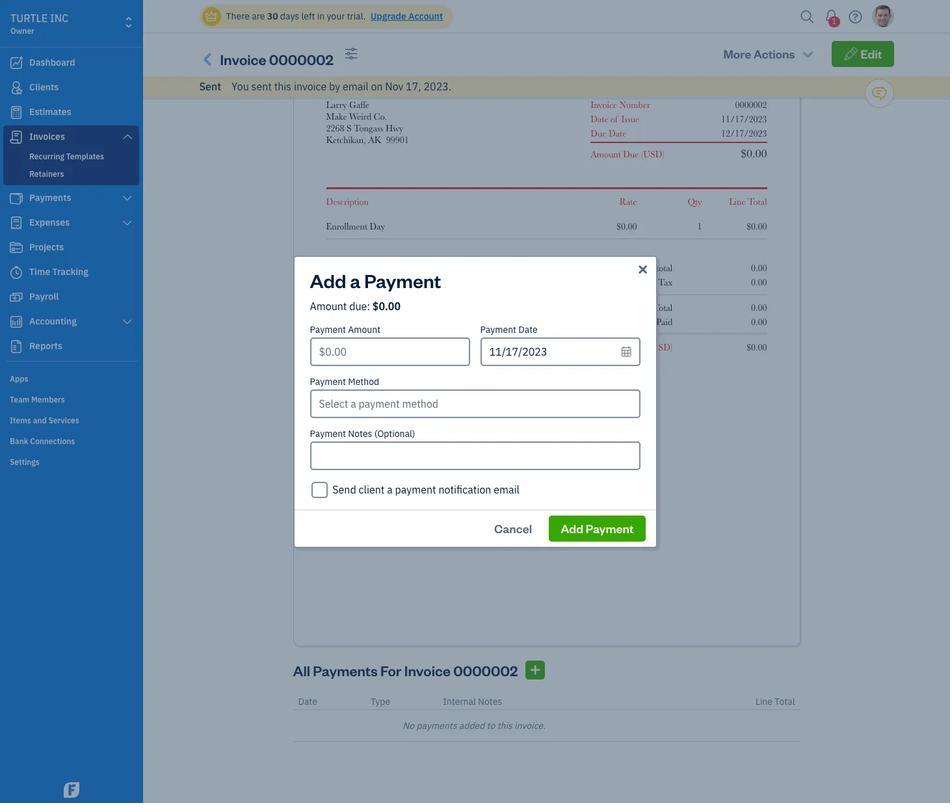 Task type: locate. For each thing, give the bounding box(es) containing it.
invoice number
[[591, 100, 650, 110]]

1 vertical spatial line
[[756, 696, 773, 708]]

0 horizontal spatial turtle
[[10, 12, 48, 25]]

line total for internal notes
[[756, 696, 795, 708]]

invoice.
[[514, 720, 545, 732]]

0 vertical spatial invoice
[[220, 50, 266, 68]]

s
[[347, 123, 352, 133]]

usd
[[643, 149, 662, 159], [652, 342, 670, 352]]

notes up 'to' on the bottom right of page
[[478, 696, 502, 708]]

add inside "button"
[[561, 521, 583, 536]]

chevron large down image for expense icon
[[121, 218, 133, 228]]

larry
[[231, 45, 251, 57], [326, 100, 347, 110]]

1 vertical spatial chevron large down image
[[121, 218, 133, 228]]

inc inside turtle inc owner
[[50, 12, 68, 25]]

add up amount due : $0.00 at the left
[[310, 268, 346, 292]]

will
[[278, 45, 292, 57]]

0000002 up '11/17/2023'
[[735, 100, 767, 110]]

2 vertical spatial 0000002
[[453, 661, 518, 680]]

tax
[[658, 277, 673, 287]]

there
[[226, 10, 250, 22]]

2 vertical spatial due
[[631, 342, 647, 352]]

1 horizontal spatial 0000002
[[453, 661, 518, 680]]

0 horizontal spatial line
[[729, 196, 746, 207]]

subtotal tax
[[642, 263, 673, 287]]

date down 'date of issue'
[[609, 128, 626, 139]]

$0.00 inside add a payment dialog
[[373, 299, 401, 312]]

1 horizontal spatial a
[[387, 483, 393, 496]]

freshbooks image
[[61, 782, 82, 798]]

1 0.00 from the top
[[751, 263, 767, 273]]

a
[[350, 268, 361, 292], [387, 483, 393, 496]]

gaffe for make
[[349, 100, 369, 110]]

0 vertical spatial add
[[310, 268, 346, 292]]

)
[[662, 149, 664, 159], [670, 342, 673, 352]]

1 horizontal spatial total
[[748, 196, 767, 207]]

2 horizontal spatial total
[[775, 696, 795, 708]]

1 horizontal spatial gaffe
[[349, 100, 369, 110]]

gaffe up weird
[[349, 100, 369, 110]]

1 horizontal spatial larry
[[326, 100, 347, 110]]

gaffe inside larry gaffe make weird co. 2268 s tongass hwy ketchikan, ak  99901
[[349, 100, 369, 110]]

edit
[[861, 46, 882, 61]]

1 horizontal spatial line
[[756, 696, 773, 708]]

invoice 0000002
[[220, 50, 334, 68]]

1 vertical spatial due
[[623, 149, 639, 159]]

larry up make
[[326, 100, 347, 110]]

date
[[591, 114, 608, 124], [609, 128, 626, 139], [519, 324, 538, 335], [298, 696, 317, 708]]

Payment Method text field
[[311, 391, 639, 417]]

due down total amount paid
[[631, 342, 647, 352]]

larry inside larry gaffe make weird co. 2268 s tongass hwy ketchikan, ak  99901
[[326, 100, 347, 110]]

1 horizontal spatial turtle
[[326, 23, 363, 33]]

2 vertical spatial total
[[775, 696, 795, 708]]

1 vertical spatial 0.00 0.00
[[751, 302, 767, 327]]

total for qty
[[748, 196, 767, 207]]

99901
[[386, 135, 409, 145]]

due for amount due usd )
[[631, 342, 647, 352]]

add payment button
[[549, 515, 645, 541]]

of
[[611, 114, 618, 124]]

items and services image
[[10, 415, 139, 425]]

a up amount due : $0.00 at the left
[[350, 268, 361, 292]]

chevron large down image for chart icon
[[121, 317, 133, 327]]

method
[[348, 376, 379, 387]]

0000002 up internal notes
[[453, 661, 518, 680]]

main element
[[0, 0, 176, 803]]

0 horizontal spatial )
[[662, 149, 664, 159]]

Amount (USD) text field
[[310, 337, 470, 366]]

chevron large down image
[[121, 193, 133, 204], [121, 218, 133, 228], [121, 317, 133, 327]]

0 horizontal spatial invoice
[[220, 50, 266, 68]]

line
[[729, 196, 746, 207], [756, 696, 773, 708]]

payments
[[313, 661, 378, 680]]

0 vertical spatial notes
[[348, 428, 372, 439]]

to
[[487, 720, 495, 732]]

amount
[[591, 149, 621, 159], [310, 299, 347, 312], [624, 317, 654, 327], [348, 324, 381, 335], [599, 342, 629, 352]]

0 vertical spatial total
[[748, 196, 767, 207]]

2 horizontal spatial 0000002
[[735, 100, 767, 110]]

due
[[591, 128, 606, 139], [623, 149, 639, 159], [631, 342, 647, 352]]

payment amount
[[310, 324, 381, 335]]

notes for payment
[[348, 428, 372, 439]]

turtle down there are 30 days left in your trial. upgrade account
[[326, 23, 363, 33]]

crown image
[[205, 9, 218, 23]]

due date
[[591, 128, 626, 139]]

0 horizontal spatial larry
[[231, 45, 251, 57]]

account
[[408, 10, 443, 22]]

2 vertical spatial chevron large down image
[[121, 317, 133, 327]]

your
[[327, 10, 345, 22], [326, 45, 344, 57]]

invoices image
[[199, 49, 217, 70]]

client image
[[8, 81, 24, 94]]

0 vertical spatial 0000002
[[269, 50, 334, 68]]

project image
[[8, 241, 24, 254]]

gaffe left will at the top left of page
[[253, 45, 275, 57]]

day
[[370, 221, 385, 232]]

0 vertical spatial gaffe
[[253, 45, 275, 57]]

amount down due date
[[591, 149, 621, 159]]

1 vertical spatial larry
[[326, 100, 347, 110]]

add for add payment
[[561, 521, 583, 536]]

cancel
[[494, 521, 532, 536]]

2 0.00 0.00 from the top
[[751, 302, 767, 327]]

amount up payment amount
[[310, 299, 347, 312]]

invoice up of
[[591, 100, 617, 110]]

turtle inside turtle inc owner
[[10, 12, 48, 25]]

) down paid
[[670, 342, 673, 352]]

1 vertical spatial add
[[561, 521, 583, 536]]

0 horizontal spatial gaffe
[[253, 45, 275, 57]]

1 vertical spatial notes
[[478, 696, 502, 708]]

settings image
[[10, 457, 139, 467]]

no payments added to this invoice.
[[403, 720, 545, 732]]

1 chevron large down image from the top
[[121, 193, 133, 204]]

inc
[[50, 12, 68, 25], [365, 23, 382, 33]]

notes left (optional)
[[348, 428, 372, 439]]

add a payment image
[[529, 662, 541, 679]]

2 chevron large down image from the top
[[121, 218, 133, 228]]

11/17/2023
[[721, 114, 767, 124]]

amount due usd )
[[599, 342, 673, 352]]

rate
[[620, 196, 637, 207]]

turtle up owner
[[10, 12, 48, 25]]

$0.00
[[741, 147, 767, 160], [617, 221, 637, 232], [747, 221, 767, 232], [373, 299, 401, 312], [747, 342, 767, 352]]

0 horizontal spatial add
[[310, 268, 346, 292]]

total inside total amount paid
[[654, 302, 673, 313]]

0.00
[[751, 263, 767, 273], [751, 277, 767, 287], [751, 302, 767, 313], [751, 317, 767, 327]]

enrollment day
[[326, 221, 385, 232]]

1 vertical spatial 0000002
[[735, 100, 767, 110]]

add a payment
[[310, 268, 441, 292]]

payment
[[395, 483, 436, 496]]

send client a payment notification email
[[333, 483, 520, 496]]

0000002
[[269, 50, 334, 68], [735, 100, 767, 110], [453, 661, 518, 680]]

amount left paid
[[624, 317, 654, 327]]

close image
[[636, 262, 650, 277]]

weird
[[349, 111, 371, 122]]

type
[[371, 696, 390, 708]]

team members image
[[10, 394, 139, 405]]

all
[[293, 661, 310, 680]]

0 vertical spatial line total
[[729, 196, 767, 207]]

invoice right invoices image
[[220, 50, 266, 68]]

due left (
[[623, 149, 639, 159]]

1 vertical spatial a
[[387, 483, 393, 496]]

0 horizontal spatial inc
[[50, 12, 68, 25]]

date down all
[[298, 696, 317, 708]]

dashboard image
[[8, 57, 24, 70]]

a right client
[[387, 483, 393, 496]]

payment image
[[8, 192, 24, 205]]

add for add a payment
[[310, 268, 346, 292]]

1 vertical spatial invoice
[[591, 100, 617, 110]]

1 vertical spatial your
[[326, 45, 344, 57]]

invoice for invoice number
[[591, 100, 617, 110]]

chevron large down image for payment icon at the top
[[121, 193, 133, 204]]

amount for amount due ( usd )
[[591, 149, 621, 159]]

larry gaffe will receive your message by email.
[[231, 45, 421, 57]]

there are 30 days left in your trial. upgrade account
[[226, 10, 443, 22]]

0 vertical spatial )
[[662, 149, 664, 159]]

by
[[384, 45, 394, 57]]

line total
[[729, 196, 767, 207], [756, 696, 795, 708]]

internal
[[443, 696, 476, 708]]

due for amount due ( usd )
[[623, 149, 639, 159]]

none text field inside add a payment dialog
[[310, 441, 640, 470]]

enrollment
[[326, 221, 368, 232]]

payment for payment date
[[480, 324, 516, 335]]

invoice right for on the bottom of page
[[404, 661, 451, 680]]

3 chevron large down image from the top
[[121, 317, 133, 327]]

2268
[[326, 123, 344, 133]]

turtle
[[10, 12, 48, 25], [326, 23, 363, 33]]

0.00 0.00
[[751, 263, 767, 287], [751, 302, 767, 327]]

0 horizontal spatial a
[[350, 268, 361, 292]]

report image
[[8, 340, 24, 353]]

None text field
[[310, 441, 640, 470]]

add right cancel on the bottom right of page
[[561, 521, 583, 536]]

larry gaffe make weird co. 2268 s tongass hwy ketchikan, ak  99901
[[326, 100, 409, 145]]

1 horizontal spatial notes
[[478, 696, 502, 708]]

payments
[[416, 720, 457, 732]]

payment for payment amount
[[310, 324, 346, 335]]

expense image
[[8, 217, 24, 230]]

notes
[[348, 428, 372, 439], [478, 696, 502, 708]]

0 vertical spatial larry
[[231, 45, 251, 57]]

0 horizontal spatial notes
[[348, 428, 372, 439]]

amount down total amount paid
[[599, 342, 629, 352]]

30
[[267, 10, 278, 22]]

notes inside add a payment dialog
[[348, 428, 372, 439]]

your right receive
[[326, 45, 344, 57]]

0 horizontal spatial total
[[654, 302, 673, 313]]

amount for amount due usd )
[[599, 342, 629, 352]]

total for internal notes
[[775, 696, 795, 708]]

invoice for invoice 0000002
[[220, 50, 266, 68]]

gaffe
[[253, 45, 275, 57], [349, 100, 369, 110]]

) right (
[[662, 149, 664, 159]]

1 vertical spatial line total
[[756, 696, 795, 708]]

larry right invoices image
[[231, 45, 251, 57]]

add
[[310, 268, 346, 292], [561, 521, 583, 536]]

1 vertical spatial total
[[654, 302, 673, 313]]

date left of
[[591, 114, 608, 124]]

due down 'date of issue'
[[591, 128, 606, 139]]

0000002 down left
[[269, 50, 334, 68]]

1 vertical spatial )
[[670, 342, 673, 352]]

0 vertical spatial 0.00 0.00
[[751, 263, 767, 287]]

2 vertical spatial invoice
[[404, 661, 451, 680]]

1
[[697, 221, 702, 232]]

1 horizontal spatial inc
[[365, 23, 382, 33]]

(
[[641, 149, 643, 159]]

2 horizontal spatial invoice
[[591, 100, 617, 110]]

your right the in
[[327, 10, 345, 22]]

internal notes
[[443, 696, 502, 708]]

0 vertical spatial chevron large down image
[[121, 193, 133, 204]]

invoice
[[220, 50, 266, 68], [591, 100, 617, 110], [404, 661, 451, 680]]

1 horizontal spatial add
[[561, 521, 583, 536]]

upgrade
[[370, 10, 406, 22]]

date up date in mm/dd/yyyy format text field
[[519, 324, 538, 335]]

are
[[252, 10, 265, 22]]

1 0.00 0.00 from the top
[[751, 263, 767, 287]]

1 vertical spatial gaffe
[[349, 100, 369, 110]]

Date in MM/DD/YYYY format text field
[[480, 337, 640, 366]]

0 vertical spatial line
[[729, 196, 746, 207]]

email
[[494, 483, 520, 496]]

notes for internal
[[478, 696, 502, 708]]



Task type: vqa. For each thing, say whether or not it's contained in the screenshot.
third '0.00' from the top of the page
yes



Task type: describe. For each thing, give the bounding box(es) containing it.
turtle inc owner
[[10, 12, 68, 36]]

issue
[[621, 114, 639, 124]]

payment inside "button"
[[586, 521, 634, 536]]

amount inside total amount paid
[[624, 317, 654, 327]]

payment for payment notes (optional)
[[310, 428, 346, 439]]

upgrade account link
[[368, 10, 443, 22]]

larry for larry gaffe will receive your message by email.
[[231, 45, 251, 57]]

1 horizontal spatial invoice
[[404, 661, 451, 680]]

timer image
[[8, 266, 24, 279]]

in
[[317, 10, 325, 22]]

estimate image
[[8, 106, 24, 119]]

receive
[[294, 45, 323, 57]]

payment method
[[310, 376, 379, 387]]

0 vertical spatial a
[[350, 268, 361, 292]]

payment notes (optional)
[[310, 428, 415, 439]]

no
[[403, 720, 414, 732]]

added
[[459, 720, 485, 732]]

0 vertical spatial due
[[591, 128, 606, 139]]

chart image
[[8, 315, 24, 328]]

payment for payment method
[[310, 376, 346, 387]]

hwy
[[386, 123, 403, 133]]

amount for amount due : $0.00
[[310, 299, 347, 312]]

co.
[[374, 111, 387, 122]]

amount down :
[[348, 324, 381, 335]]

apps image
[[10, 373, 139, 384]]

date of issue
[[591, 114, 639, 124]]

number
[[619, 100, 650, 110]]

Send a message text field
[[231, 14, 892, 43]]

0.00 0.00 for subtotal
[[751, 263, 767, 287]]

inc for turtle inc
[[365, 23, 382, 33]]

0 vertical spatial your
[[327, 10, 345, 22]]

tongass
[[354, 123, 383, 133]]

payment date
[[480, 324, 538, 335]]

this
[[497, 720, 512, 732]]

date inside add a payment dialog
[[519, 324, 538, 335]]

2 0.00 from the top
[[751, 277, 767, 287]]

due
[[349, 299, 367, 312]]

12/17/2023
[[721, 128, 767, 139]]

bank connections image
[[10, 436, 139, 446]]

1 horizontal spatial )
[[670, 342, 673, 352]]

inc for turtle inc owner
[[50, 12, 68, 25]]

paid
[[656, 317, 673, 327]]

gaffe for will
[[253, 45, 275, 57]]

1 vertical spatial usd
[[652, 342, 670, 352]]

notification
[[439, 483, 491, 496]]

send
[[333, 483, 356, 496]]

pencil image
[[843, 47, 858, 60]]

make
[[326, 111, 347, 122]]

total amount paid
[[624, 302, 673, 327]]

search image
[[797, 7, 818, 26]]

line total for qty
[[729, 196, 767, 207]]

turtle for turtle inc owner
[[10, 12, 48, 25]]

amount due : $0.00
[[310, 299, 401, 312]]

add a payment dialog
[[0, 240, 950, 564]]

invoice image
[[8, 131, 24, 144]]

qty
[[688, 196, 702, 207]]

subtotal
[[642, 263, 673, 273]]

all payments for invoice 0000002
[[293, 661, 518, 680]]

money image
[[8, 291, 24, 304]]

ketchikan,
[[326, 135, 366, 145]]

turtle inc
[[326, 23, 382, 33]]

description
[[326, 196, 369, 207]]

(optional)
[[374, 428, 415, 439]]

chevron large down image
[[121, 131, 133, 142]]

client
[[359, 483, 385, 496]]

days
[[280, 10, 299, 22]]

message
[[346, 45, 382, 57]]

email.
[[396, 45, 421, 57]]

0 vertical spatial usd
[[643, 149, 662, 159]]

owner
[[10, 26, 34, 36]]

larry for larry gaffe make weird co. 2268 s tongass hwy ketchikan, ak  99901
[[326, 100, 347, 110]]

add payment
[[561, 521, 634, 536]]

3 0.00 from the top
[[751, 302, 767, 313]]

left
[[301, 10, 315, 22]]

trial.
[[347, 10, 366, 22]]

cancel button
[[482, 515, 544, 541]]

turtle for turtle inc
[[326, 23, 363, 33]]

line for internal notes
[[756, 696, 773, 708]]

:
[[367, 299, 370, 312]]

0.00 0.00 for total
[[751, 302, 767, 327]]

for
[[380, 661, 402, 680]]

line for qty
[[729, 196, 746, 207]]

go to help image
[[845, 7, 866, 26]]

amount due ( usd )
[[591, 149, 664, 159]]

edit link
[[832, 41, 894, 67]]

0 horizontal spatial 0000002
[[269, 50, 334, 68]]

4 0.00 from the top
[[751, 317, 767, 327]]



